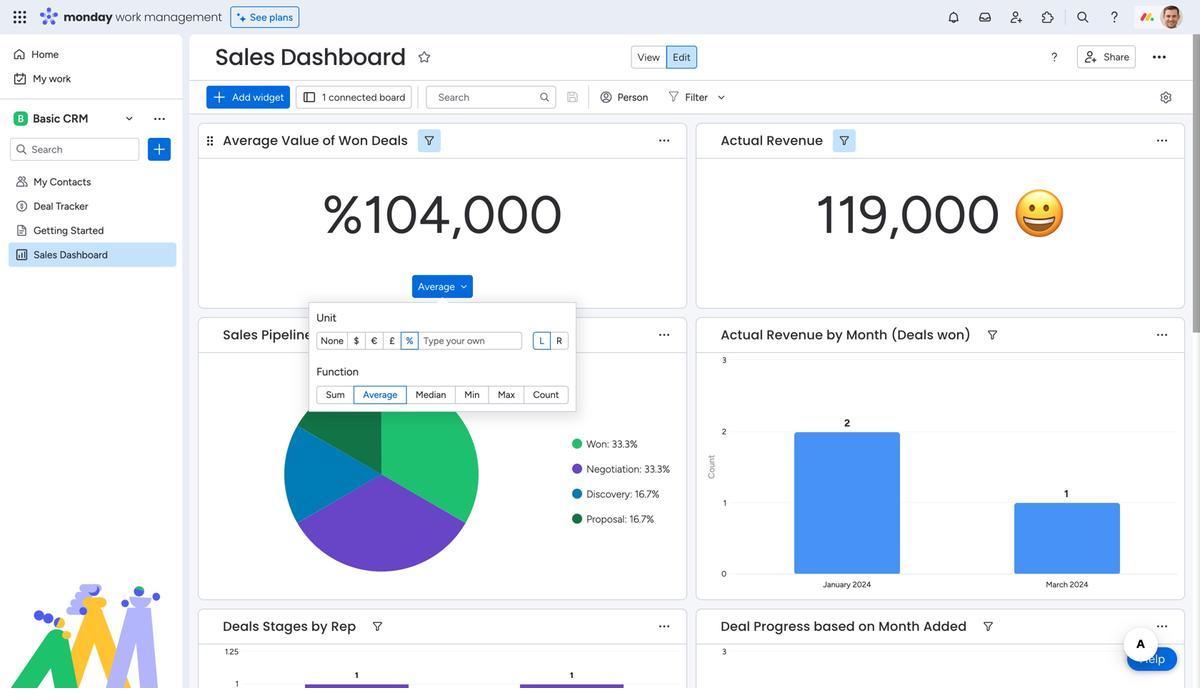 Task type: describe. For each thing, give the bounding box(es) containing it.
more dots image
[[660, 136, 670, 146]]

revenue for actual revenue by month (deals won)
[[767, 326, 824, 344]]

monday work management
[[64, 9, 222, 25]]

value
[[282, 132, 319, 150]]

£
[[390, 335, 395, 346]]

Average Value of Won Deals field
[[219, 132, 412, 150]]

pipeline
[[261, 326, 313, 344]]

getting started
[[34, 224, 104, 237]]

filter button
[[663, 86, 730, 109]]

crm
[[63, 112, 88, 125]]

management
[[144, 9, 222, 25]]

help image
[[1108, 10, 1122, 24]]

home option
[[9, 43, 174, 66]]

sales dashboard banner
[[189, 34, 1194, 114]]

options image
[[152, 142, 167, 157]]

deals inside average value of won deals field
[[372, 132, 408, 150]]

1 vertical spatial sales
[[34, 249, 57, 261]]

search image
[[539, 91, 551, 103]]

settings image
[[1159, 90, 1174, 104]]

by for revenue
[[827, 326, 843, 344]]

max
[[498, 389, 515, 401]]

16.7% for proposal : 16.7%
[[630, 513, 654, 525]]

b
[[18, 113, 24, 125]]

see plans button
[[231, 6, 300, 28]]

Actual Revenue by Month (Deals won) field
[[718, 326, 975, 345]]

$
[[354, 335, 359, 346]]

basic
[[33, 112, 60, 125]]

%
[[406, 335, 414, 346]]

added
[[924, 618, 967, 636]]

based
[[814, 618, 856, 636]]

16.7% for discovery : 16.7%
[[635, 488, 660, 500]]

add widget button
[[207, 86, 290, 109]]

edit
[[673, 51, 691, 63]]

119,000 😀
[[816, 183, 1066, 246]]

home
[[31, 48, 59, 60]]

person
[[618, 91, 648, 103]]

discovery
[[587, 488, 630, 500]]

33.3% for negotiation : 33.3%
[[645, 463, 670, 475]]

proposal : 16.7%
[[587, 513, 654, 525]]

person button
[[595, 86, 657, 109]]

none search field inside sales dashboard "banner"
[[426, 86, 556, 109]]

actual for actual revenue by month (deals won)
[[721, 326, 764, 344]]

average value of won deals
[[223, 132, 408, 150]]

1 connected board
[[322, 91, 406, 103]]

sales for sales pipeline field
[[223, 326, 258, 344]]

progress
[[754, 618, 811, 636]]

plans
[[269, 11, 293, 23]]

my for my work
[[33, 73, 47, 85]]

proposal
[[587, 513, 625, 525]]

workspace options image
[[152, 111, 167, 126]]

workspace selection element
[[14, 110, 90, 127]]

😀
[[1014, 183, 1066, 246]]

median
[[416, 389, 446, 401]]

l
[[540, 335, 545, 346]]

dapulse drag handle 3 image
[[207, 136, 213, 146]]

public dashboard image
[[15, 248, 29, 262]]

started
[[70, 224, 104, 237]]

getting
[[34, 224, 68, 237]]

more dots image for deals stages by rep
[[660, 622, 670, 632]]

: for won
[[607, 438, 610, 450]]

my for my contacts
[[34, 176, 47, 188]]

angle down image
[[461, 282, 467, 292]]

of
[[323, 132, 335, 150]]

actual for actual revenue
[[721, 132, 764, 150]]

add widget
[[232, 91, 284, 103]]

sales dashboard inside list box
[[34, 249, 108, 261]]

add
[[232, 91, 251, 103]]

view button
[[631, 46, 667, 69]]

rep
[[331, 618, 356, 636]]

sales for sales dashboard field
[[215, 41, 275, 73]]

edit button
[[667, 46, 698, 69]]

count
[[533, 389, 559, 401]]

average for average value of won deals
[[223, 132, 278, 150]]

function
[[317, 366, 359, 378]]

filter
[[686, 91, 708, 103]]

tracker
[[56, 200, 88, 212]]

min
[[465, 389, 480, 401]]

: for negotiation
[[640, 463, 642, 475]]

search everything image
[[1076, 10, 1091, 24]]

share button
[[1078, 45, 1136, 68]]

average for average button
[[418, 280, 455, 293]]

monday marketplace image
[[1041, 10, 1056, 24]]

Deals Stages by Rep field
[[219, 618, 360, 636]]

€
[[371, 335, 378, 346]]



Task type: locate. For each thing, give the bounding box(es) containing it.
revenue inside 'field'
[[767, 326, 824, 344]]

deal left progress
[[721, 618, 751, 636]]

0 vertical spatial average
[[223, 132, 278, 150]]

1 horizontal spatial deal
[[721, 618, 751, 636]]

public board image
[[15, 224, 29, 237]]

more dots image for actual revenue by month (deals won)
[[1158, 330, 1168, 340]]

deal for deal progress based on month added
[[721, 618, 751, 636]]

lottie animation image
[[0, 544, 182, 688]]

Sales Dashboard field
[[212, 41, 410, 73]]

deal inside list box
[[34, 200, 53, 212]]

my down "home"
[[33, 73, 47, 85]]

33.3% up discovery : 16.7%
[[645, 463, 670, 475]]

sales inside "banner"
[[215, 41, 275, 73]]

0 vertical spatial month
[[847, 326, 888, 344]]

discovery : 16.7%
[[587, 488, 660, 500]]

share
[[1104, 51, 1130, 63]]

0 horizontal spatial average
[[223, 132, 278, 150]]

1
[[322, 91, 326, 103]]

: for discovery
[[630, 488, 633, 500]]

Sales Pipeline field
[[219, 326, 316, 345]]

: down discovery : 16.7%
[[625, 513, 627, 525]]

sales dashboard inside "banner"
[[215, 41, 406, 73]]

1 horizontal spatial dashboard
[[281, 41, 406, 73]]

1 connected board button
[[296, 86, 412, 109]]

0 vertical spatial deals
[[372, 132, 408, 150]]

1 vertical spatial work
[[49, 73, 71, 85]]

1 vertical spatial actual
[[721, 326, 764, 344]]

more dots image
[[1158, 136, 1168, 146], [660, 330, 670, 340], [1158, 330, 1168, 340], [660, 622, 670, 632], [1158, 622, 1168, 632]]

deals down board
[[372, 132, 408, 150]]

0 vertical spatial actual
[[721, 132, 764, 150]]

: up discovery : 16.7%
[[640, 463, 642, 475]]

by inside 'field'
[[827, 326, 843, 344]]

sales right public dashboard image
[[34, 249, 57, 261]]

basic crm
[[33, 112, 88, 125]]

None search field
[[426, 86, 556, 109]]

arrow down image
[[713, 89, 730, 106]]

0 vertical spatial dashboard
[[281, 41, 406, 73]]

deal up getting
[[34, 200, 53, 212]]

deals left stages
[[223, 618, 259, 636]]

0 vertical spatial sales dashboard
[[215, 41, 406, 73]]

average
[[223, 132, 278, 150], [418, 280, 455, 293], [363, 389, 398, 401]]

won
[[339, 132, 368, 150], [587, 438, 607, 450]]

1 horizontal spatial sales dashboard
[[215, 41, 406, 73]]

2 vertical spatial sales
[[223, 326, 258, 344]]

actual
[[721, 132, 764, 150], [721, 326, 764, 344]]

my contacts
[[34, 176, 91, 188]]

sum
[[326, 389, 345, 401]]

won inside field
[[339, 132, 368, 150]]

Filter dashboard by text search field
[[426, 86, 556, 109]]

sales pipeline
[[223, 326, 313, 344]]

stages
[[263, 618, 308, 636]]

average left angle down image
[[418, 280, 455, 293]]

sales dashboard down 'getting started' at the top left of page
[[34, 249, 108, 261]]

deal inside field
[[721, 618, 751, 636]]

0 vertical spatial 33.3%
[[612, 438, 638, 450]]

help
[[1140, 652, 1166, 667]]

16.7% down negotiation : 33.3% at the bottom of page
[[635, 488, 660, 500]]

list box containing my contacts
[[0, 167, 182, 460]]

my inside option
[[33, 73, 47, 85]]

won)
[[938, 326, 972, 344]]

1 horizontal spatial won
[[587, 438, 607, 450]]

work for monday
[[115, 9, 141, 25]]

negotiation
[[587, 463, 640, 475]]

average right sum
[[363, 389, 398, 401]]

sales up add widget popup button
[[215, 41, 275, 73]]

deal for deal tracker
[[34, 200, 53, 212]]

won up negotiation
[[587, 438, 607, 450]]

menu image
[[1049, 51, 1061, 63]]

widget
[[253, 91, 284, 103]]

r
[[557, 335, 563, 346]]

month
[[847, 326, 888, 344], [879, 618, 920, 636]]

1 horizontal spatial work
[[115, 9, 141, 25]]

1 horizontal spatial average
[[363, 389, 398, 401]]

dashboard
[[281, 41, 406, 73], [60, 249, 108, 261]]

1 vertical spatial by
[[311, 618, 328, 636]]

workspace image
[[14, 111, 28, 127]]

(deals
[[892, 326, 934, 344]]

month left the (deals
[[847, 326, 888, 344]]

month inside field
[[879, 618, 920, 636]]

0 horizontal spatial sales dashboard
[[34, 249, 108, 261]]

help button
[[1128, 648, 1178, 671]]

month inside 'field'
[[847, 326, 888, 344]]

0 vertical spatial work
[[115, 9, 141, 25]]

0 horizontal spatial by
[[311, 618, 328, 636]]

select product image
[[13, 10, 27, 24]]

33.3%
[[612, 438, 638, 450], [645, 463, 670, 475]]

0 vertical spatial won
[[339, 132, 368, 150]]

Actual Revenue field
[[718, 132, 827, 150]]

1 vertical spatial deal
[[721, 618, 751, 636]]

0 vertical spatial by
[[827, 326, 843, 344]]

0 vertical spatial deal
[[34, 200, 53, 212]]

average inside field
[[223, 132, 278, 150]]

invite members image
[[1010, 10, 1024, 24]]

notifications image
[[947, 10, 961, 24]]

0 horizontal spatial deal
[[34, 200, 53, 212]]

0 vertical spatial revenue
[[767, 132, 824, 150]]

sales left pipeline
[[223, 326, 258, 344]]

my left contacts
[[34, 176, 47, 188]]

list box
[[0, 167, 182, 460]]

1 horizontal spatial 33.3%
[[645, 463, 670, 475]]

option
[[0, 169, 182, 172]]

2 horizontal spatial average
[[418, 280, 455, 293]]

33.3% up negotiation : 33.3% at the bottom of page
[[612, 438, 638, 450]]

negotiation : 33.3%
[[587, 463, 670, 475]]

dashboard down started
[[60, 249, 108, 261]]

2 revenue from the top
[[767, 326, 824, 344]]

119,000
[[816, 183, 1001, 246]]

display modes group
[[631, 46, 698, 69]]

0 horizontal spatial deals
[[223, 618, 259, 636]]

won : 33.3%
[[587, 438, 638, 450]]

month right on on the right of page
[[879, 618, 920, 636]]

dashboard up connected on the top
[[281, 41, 406, 73]]

by
[[827, 326, 843, 344], [311, 618, 328, 636]]

deals
[[372, 132, 408, 150], [223, 618, 259, 636]]

my work
[[33, 73, 71, 85]]

monday
[[64, 9, 113, 25]]

average right dapulse drag handle 3 icon
[[223, 132, 278, 150]]

Deal Progress based on Month Added field
[[718, 618, 971, 636]]

deals inside deals stages by rep field
[[223, 618, 259, 636]]

average button
[[412, 275, 473, 298]]

deal
[[34, 200, 53, 212], [721, 618, 751, 636]]

1 vertical spatial won
[[587, 438, 607, 450]]

see plans
[[250, 11, 293, 23]]

1 actual from the top
[[721, 132, 764, 150]]

1 vertical spatial 33.3%
[[645, 463, 670, 475]]

0 horizontal spatial work
[[49, 73, 71, 85]]

work
[[115, 9, 141, 25], [49, 73, 71, 85]]

Type your own field
[[422, 335, 518, 347]]

work inside my work option
[[49, 73, 71, 85]]

lottie animation element
[[0, 544, 182, 688]]

1 vertical spatial 16.7%
[[630, 513, 654, 525]]

16.7% down discovery : 16.7%
[[630, 513, 654, 525]]

my work option
[[9, 67, 174, 90]]

0 vertical spatial sales
[[215, 41, 275, 73]]

won right of
[[339, 132, 368, 150]]

1 vertical spatial deals
[[223, 618, 259, 636]]

average inside button
[[418, 280, 455, 293]]

work down "home"
[[49, 73, 71, 85]]

1 horizontal spatial deals
[[372, 132, 408, 150]]

update feed image
[[978, 10, 993, 24]]

connected
[[329, 91, 377, 103]]

0 horizontal spatial dashboard
[[60, 249, 108, 261]]

work for my
[[49, 73, 71, 85]]

more dots image for deal progress based on month added
[[1158, 622, 1168, 632]]

home link
[[9, 43, 174, 66]]

1 vertical spatial month
[[879, 618, 920, 636]]

1 vertical spatial average
[[418, 280, 455, 293]]

contacts
[[50, 176, 91, 188]]

my work link
[[9, 67, 174, 90]]

board
[[380, 91, 406, 103]]

1 vertical spatial dashboard
[[60, 249, 108, 261]]

on
[[859, 618, 876, 636]]

see
[[250, 11, 267, 23]]

work right monday at the left of the page
[[115, 9, 141, 25]]

more options image
[[1154, 51, 1166, 64]]

my
[[33, 73, 47, 85], [34, 176, 47, 188]]

deals stages by rep
[[223, 618, 356, 636]]

more dots image for actual revenue
[[1158, 136, 1168, 146]]

dashboard inside sales dashboard "banner"
[[281, 41, 406, 73]]

16.7%
[[635, 488, 660, 500], [630, 513, 654, 525]]

2 actual from the top
[[721, 326, 764, 344]]

revenue for actual revenue
[[767, 132, 824, 150]]

2 vertical spatial average
[[363, 389, 398, 401]]

actual revenue by month (deals won)
[[721, 326, 972, 344]]

actual inside field
[[721, 132, 764, 150]]

sales dashboard up 1 at the top left of page
[[215, 41, 406, 73]]

0 vertical spatial 16.7%
[[635, 488, 660, 500]]

unit
[[317, 312, 337, 324]]

more dots image for sales pipeline
[[660, 330, 670, 340]]

by inside field
[[311, 618, 328, 636]]

:
[[607, 438, 610, 450], [640, 463, 642, 475], [630, 488, 633, 500], [625, 513, 627, 525]]

actual revenue
[[721, 132, 824, 150]]

revenue inside field
[[767, 132, 824, 150]]

0 vertical spatial my
[[33, 73, 47, 85]]

sales
[[215, 41, 275, 73], [34, 249, 57, 261], [223, 326, 258, 344]]

: for proposal
[[625, 513, 627, 525]]

revenue
[[767, 132, 824, 150], [767, 326, 824, 344]]

Search in workspace field
[[30, 141, 119, 158]]

view
[[638, 51, 660, 63]]

add to favorites image
[[418, 50, 432, 64]]

%104,000
[[323, 183, 563, 246]]

1 horizontal spatial by
[[827, 326, 843, 344]]

deal tracker
[[34, 200, 88, 212]]

1 vertical spatial my
[[34, 176, 47, 188]]

: down negotiation : 33.3% at the bottom of page
[[630, 488, 633, 500]]

actual inside 'field'
[[721, 326, 764, 344]]

1 vertical spatial sales dashboard
[[34, 249, 108, 261]]

by for stages
[[311, 618, 328, 636]]

0 horizontal spatial won
[[339, 132, 368, 150]]

deal progress based on month added
[[721, 618, 967, 636]]

0 horizontal spatial 33.3%
[[612, 438, 638, 450]]

none
[[321, 335, 344, 347]]

: up negotiation
[[607, 438, 610, 450]]

sales inside field
[[223, 326, 258, 344]]

1 vertical spatial revenue
[[767, 326, 824, 344]]

33.3% for won : 33.3%
[[612, 438, 638, 450]]

1 revenue from the top
[[767, 132, 824, 150]]

terry turtle image
[[1161, 6, 1184, 29]]



Task type: vqa. For each thing, say whether or not it's contained in the screenshot.


